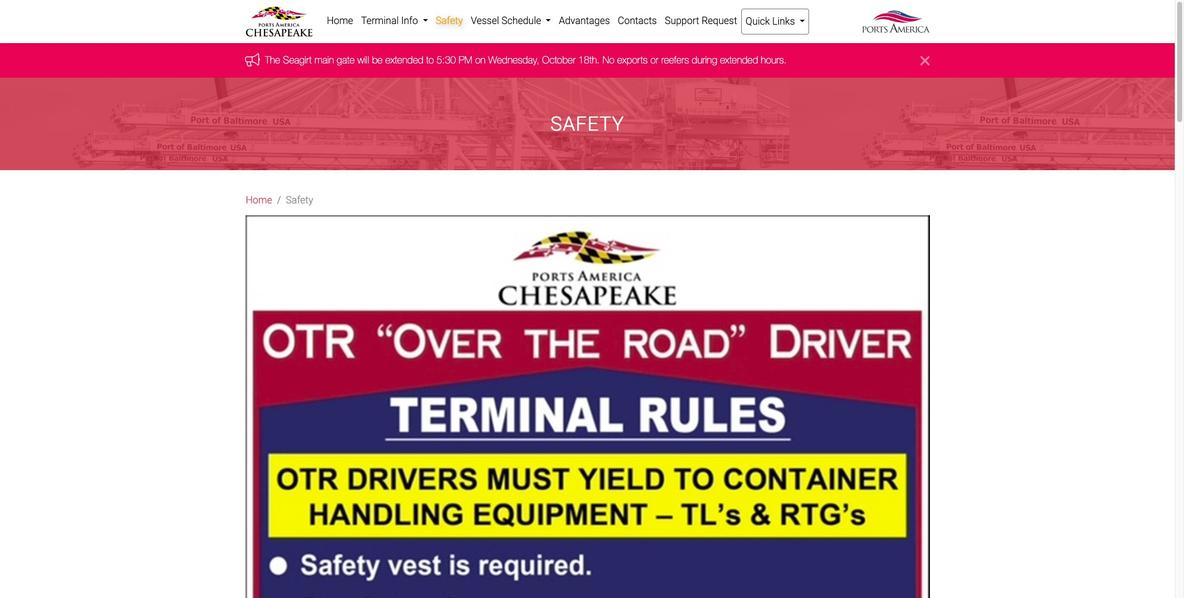 Task type: locate. For each thing, give the bounding box(es) containing it.
5:30
[[437, 55, 456, 66]]

hours.
[[761, 55, 787, 66]]

extended left to
[[385, 55, 424, 66]]

request
[[702, 15, 737, 27]]

0 horizontal spatial home
[[246, 195, 272, 206]]

contacts
[[618, 15, 657, 27]]

0 horizontal spatial home link
[[246, 193, 272, 208]]

0 horizontal spatial safety
[[286, 195, 313, 206]]

1 horizontal spatial home
[[327, 15, 353, 27]]

home link
[[323, 9, 357, 33], [246, 193, 272, 208]]

gate
[[337, 55, 355, 66]]

2 vertical spatial safety
[[286, 195, 313, 206]]

support request link
[[661, 9, 741, 33]]

safety link
[[432, 9, 467, 33]]

18th.
[[579, 55, 600, 66]]

0 vertical spatial home link
[[323, 9, 357, 33]]

will
[[357, 55, 369, 66]]

quick
[[746, 15, 770, 27]]

advantages link
[[555, 9, 614, 33]]

1 horizontal spatial extended
[[720, 55, 758, 66]]

bullhorn image
[[245, 53, 265, 67]]

extended right during
[[720, 55, 758, 66]]

1 horizontal spatial home link
[[323, 9, 357, 33]]

2 horizontal spatial safety
[[551, 112, 625, 136]]

schedule
[[502, 15, 541, 27]]

info
[[401, 15, 418, 27]]

on
[[475, 55, 486, 66]]

quick links link
[[741, 9, 810, 35]]

safety
[[436, 15, 463, 27], [551, 112, 625, 136], [286, 195, 313, 206]]

or
[[651, 55, 659, 66]]

0 vertical spatial safety
[[436, 15, 463, 27]]

terminal info link
[[357, 9, 432, 33]]

support request
[[665, 15, 737, 27]]

reefers
[[661, 55, 689, 66]]

0 horizontal spatial extended
[[385, 55, 424, 66]]

home
[[327, 15, 353, 27], [246, 195, 272, 206]]

0 vertical spatial home
[[327, 15, 353, 27]]

extended
[[385, 55, 424, 66], [720, 55, 758, 66]]

pm
[[459, 55, 473, 66]]

during
[[692, 55, 718, 66]]

terminal
[[361, 15, 399, 27]]

vessel schedule link
[[467, 9, 555, 33]]

the seagirt main gate will be extended to 5:30 pm on wednesday, october 18th.  no exports or reefers during extended hours.
[[265, 55, 787, 66]]

close image
[[921, 53, 930, 68]]

the
[[265, 55, 280, 66]]

1 horizontal spatial safety
[[436, 15, 463, 27]]

2 extended from the left
[[720, 55, 758, 66]]



Task type: describe. For each thing, give the bounding box(es) containing it.
safety inside "link"
[[436, 15, 463, 27]]

1 vertical spatial safety
[[551, 112, 625, 136]]

main
[[315, 55, 334, 66]]

october
[[542, 55, 576, 66]]

links
[[773, 15, 795, 27]]

terminal info
[[361, 15, 421, 27]]

1 vertical spatial home
[[246, 195, 272, 206]]

support
[[665, 15, 700, 27]]

vessel schedule
[[471, 15, 544, 27]]

wednesday,
[[489, 55, 540, 66]]

be
[[372, 55, 383, 66]]

exports
[[617, 55, 648, 66]]

1 vertical spatial home link
[[246, 193, 272, 208]]

otr driver terminal rules image
[[245, 216, 930, 598]]

the seagirt main gate will be extended to 5:30 pm on wednesday, october 18th.  no exports or reefers during extended hours. link
[[265, 55, 787, 66]]

the seagirt main gate will be extended to 5:30 pm on wednesday, october 18th.  no exports or reefers during extended hours. alert
[[0, 43, 1175, 78]]

advantages
[[559, 15, 610, 27]]

quick links
[[746, 15, 798, 27]]

1 extended from the left
[[385, 55, 424, 66]]

vessel
[[471, 15, 499, 27]]

no
[[603, 55, 615, 66]]

contacts link
[[614, 9, 661, 33]]

to
[[426, 55, 434, 66]]

seagirt
[[283, 55, 312, 66]]



Task type: vqa. For each thing, say whether or not it's contained in the screenshot.
'container' for Annual volume is 630,000 containers and current vessel container production is 37 Net MPH, one of the highest on U.S. East Coast.
no



